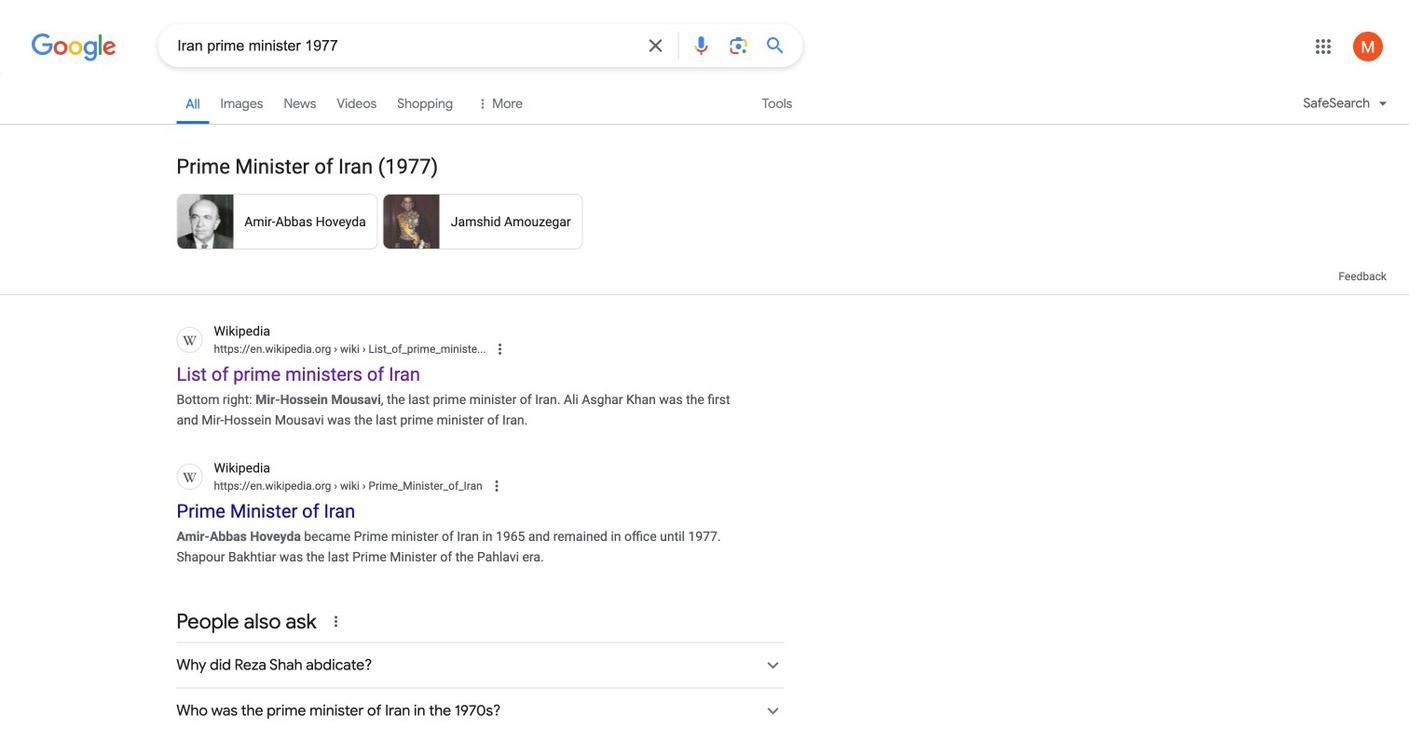 Task type: vqa. For each thing, say whether or not it's contained in the screenshot.
the middle the 6:15 PM
no



Task type: locate. For each thing, give the bounding box(es) containing it.
None text field
[[214, 478, 482, 495], [331, 480, 482, 493], [214, 478, 482, 495], [331, 480, 482, 493]]

None search field
[[0, 23, 803, 67]]

jamshid amouzegar image
[[384, 193, 440, 249]]

navigation
[[0, 82, 1409, 135]]

None text field
[[214, 341, 486, 358], [331, 343, 486, 356], [214, 341, 486, 358], [331, 343, 486, 356]]



Task type: describe. For each thing, give the bounding box(es) containing it.
amir-abbas hoveyda image
[[177, 193, 233, 249]]

search by image image
[[727, 34, 750, 57]]

google image
[[31, 34, 117, 62]]

search by voice image
[[690, 34, 712, 57]]

Search text field
[[177, 35, 633, 59]]



